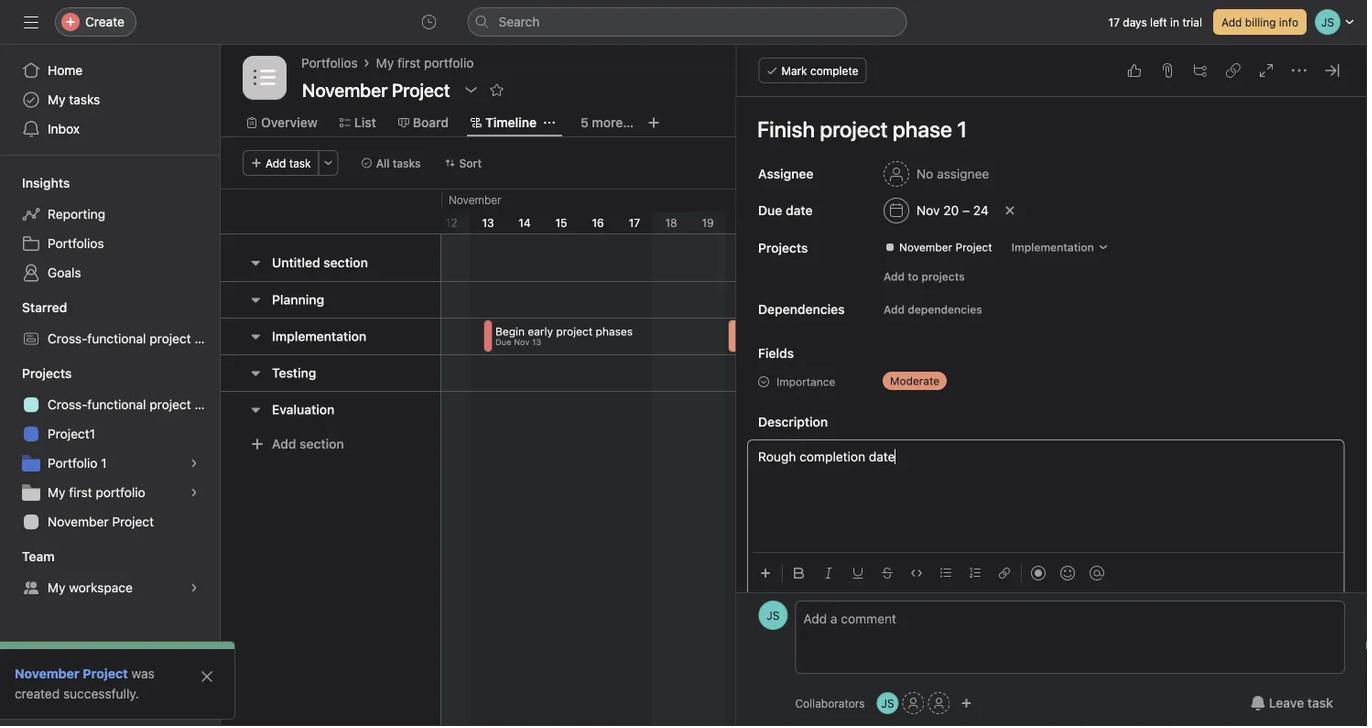 Task type: describe. For each thing, give the bounding box(es) containing it.
insights button
[[0, 174, 70, 192]]

untitled
[[272, 255, 320, 270]]

evaluation
[[272, 402, 335, 417]]

cross-functional project plan inside starred element
[[48, 331, 220, 346]]

2 vertical spatial november project link
[[15, 667, 128, 682]]

17 for 17 days left in trial
[[1109, 16, 1120, 28]]

create
[[85, 14, 125, 29]]

add dependencies
[[885, 303, 983, 316]]

implementation button
[[272, 320, 367, 353]]

1 vertical spatial project
[[112, 514, 154, 530]]

add or remove collaborators image
[[962, 698, 973, 709]]

collaborators
[[796, 697, 865, 710]]

project1
[[48, 426, 95, 442]]

project inside dialog
[[956, 241, 993, 254]]

importance
[[777, 376, 836, 388]]

1 vertical spatial js button
[[877, 693, 899, 715]]

my for left the my first portfolio link
[[48, 485, 66, 500]]

my for my tasks link
[[48, 92, 66, 107]]

home
[[48, 63, 83, 78]]

info
[[1280, 16, 1299, 28]]

task for leave task
[[1308, 696, 1334, 711]]

cross-functional project plan inside projects element
[[48, 397, 220, 412]]

in
[[1171, 16, 1180, 28]]

my tasks
[[48, 92, 100, 107]]

dependencies
[[759, 302, 846, 317]]

tasks for all tasks
[[393, 157, 421, 169]]

5
[[581, 115, 589, 130]]

close details image
[[1326, 63, 1340, 78]]

nov inside begin early project phases due nov 13
[[514, 337, 530, 347]]

goals link
[[11, 258, 209, 288]]

reporting link
[[11, 200, 209, 229]]

dependencies
[[909, 303, 983, 316]]

phases
[[596, 325, 633, 338]]

0 vertical spatial my first portfolio
[[376, 55, 474, 71]]

search button
[[468, 7, 908, 37]]

timeline link
[[471, 113, 537, 133]]

due date
[[759, 203, 814, 218]]

mark complete
[[782, 64, 859, 77]]

add task
[[266, 157, 311, 169]]

numbered list image
[[971, 568, 982, 579]]

add subtask image
[[1194, 63, 1208, 78]]

starred
[[22, 300, 67, 315]]

project inside projects element
[[150, 397, 191, 412]]

19
[[702, 216, 714, 229]]

reporting
[[48, 207, 105, 222]]

november project inside main content
[[900, 241, 993, 254]]

link image
[[1000, 568, 1011, 579]]

insights
[[22, 175, 70, 191]]

all
[[376, 157, 390, 169]]

code image
[[912, 568, 923, 579]]

project inside begin early project phases due nov 13
[[556, 325, 593, 338]]

rough completion date
[[759, 449, 896, 465]]

november project link inside main content
[[878, 238, 1001, 257]]

sort
[[460, 157, 482, 169]]

list
[[354, 115, 376, 130]]

november inside projects element
[[48, 514, 109, 530]]

timeline
[[486, 115, 537, 130]]

my first portfolio inside projects element
[[48, 485, 145, 500]]

team
[[22, 549, 55, 564]]

portfolio inside projects element
[[96, 485, 145, 500]]

Task Name text field
[[746, 108, 1346, 150]]

tasks for my tasks
[[69, 92, 100, 107]]

project1 link
[[11, 420, 209, 449]]

sort button
[[437, 150, 490, 176]]

workspace
[[69, 580, 133, 596]]

section for add section
[[300, 437, 344, 452]]

created
[[15, 687, 60, 702]]

invite button
[[17, 686, 96, 719]]

list image
[[254, 67, 276, 89]]

due
[[496, 337, 512, 347]]

portfolio 1
[[48, 456, 107, 471]]

17 days left in trial
[[1109, 16, 1203, 28]]

12
[[446, 216, 458, 229]]

begin early project phases due nov 13
[[496, 325, 633, 347]]

0 horizontal spatial 20
[[738, 216, 752, 229]]

1 horizontal spatial portfolios
[[301, 55, 358, 71]]

home link
[[11, 56, 209, 85]]

see details, my workspace image
[[189, 583, 200, 594]]

starred button
[[0, 299, 67, 317]]

days
[[1124, 16, 1148, 28]]

task for add task
[[289, 157, 311, 169]]

no
[[917, 166, 934, 181]]

moderate button
[[876, 368, 986, 394]]

strikethrough image
[[883, 568, 894, 579]]

november up created
[[15, 667, 80, 682]]

overview
[[261, 115, 318, 130]]

my for my workspace link
[[48, 580, 66, 596]]

planning button
[[272, 284, 324, 317]]

was created successfully.
[[15, 667, 155, 702]]

close image
[[200, 670, 214, 684]]

inbox
[[48, 121, 80, 137]]

copy task link image
[[1227, 63, 1241, 78]]

0 horizontal spatial js
[[767, 609, 780, 622]]

underline image
[[853, 568, 864, 579]]

collapse task list for the section implementation image
[[248, 329, 263, 344]]

1 horizontal spatial portfolio
[[424, 55, 474, 71]]

leave task button
[[1239, 687, 1346, 720]]

goals
[[48, 265, 81, 280]]

at mention image
[[1091, 566, 1105, 581]]

nov inside main content
[[917, 203, 941, 218]]

collapse task list for the section evaluation image
[[248, 403, 263, 417]]

main content inside finish project phase 1 dialog
[[739, 97, 1366, 727]]

18
[[666, 216, 678, 229]]

search
[[499, 14, 540, 29]]

successfully.
[[63, 687, 139, 702]]

toolbar inside finish project phase 1 dialog
[[753, 552, 1346, 594]]

–
[[963, 203, 971, 218]]

collapse task list for the section untitled section image
[[248, 256, 263, 270]]

attachments: add a file to this task, finish project phase 1 image
[[1161, 63, 1175, 78]]

1 horizontal spatial js
[[882, 697, 895, 710]]

0 vertical spatial portfolios link
[[301, 53, 358, 73]]

no assignee
[[917, 166, 990, 181]]

my workspace link
[[11, 574, 209, 603]]

testing button
[[272, 357, 316, 390]]

add for add billing info
[[1222, 16, 1243, 28]]

cross- inside starred element
[[48, 331, 87, 346]]

2 vertical spatial project
[[83, 667, 128, 682]]

complete
[[811, 64, 859, 77]]

1 vertical spatial november project link
[[11, 508, 209, 537]]

first inside projects element
[[69, 485, 92, 500]]

projects inside main content
[[759, 241, 809, 256]]



Task type: vqa. For each thing, say whether or not it's contained in the screenshot.
second List Item from the bottom of the page
no



Task type: locate. For each thing, give the bounding box(es) containing it.
evaluation button
[[272, 394, 335, 426]]

emoji image
[[1061, 566, 1076, 581]]

1 horizontal spatial tasks
[[393, 157, 421, 169]]

1 horizontal spatial implementation
[[1012, 241, 1095, 254]]

untitled section button
[[272, 246, 368, 279]]

0 horizontal spatial js button
[[759, 601, 788, 630]]

description
[[759, 415, 829, 430]]

collapse task list for the section testing image
[[248, 366, 263, 381]]

implementation
[[1012, 241, 1095, 254], [272, 329, 367, 344]]

functional up project1 link
[[87, 397, 146, 412]]

1 horizontal spatial 17
[[1109, 16, 1120, 28]]

november project link up teams element on the left bottom of the page
[[11, 508, 209, 537]]

search list box
[[468, 7, 908, 37]]

13 right begin on the top left of the page
[[532, 337, 542, 347]]

add billing info button
[[1214, 9, 1307, 35]]

board
[[413, 115, 449, 130]]

november project link up 'projects'
[[878, 238, 1001, 257]]

2 cross-functional project plan from the top
[[48, 397, 220, 412]]

js button down insert an object image
[[759, 601, 788, 630]]

add to starred image
[[490, 82, 505, 97]]

add dependencies button
[[876, 297, 991, 323]]

24
[[974, 203, 990, 218]]

see details, portfolio 1 image
[[189, 458, 200, 469]]

untitled section
[[272, 255, 368, 270]]

1 vertical spatial tasks
[[393, 157, 421, 169]]

trial
[[1183, 16, 1203, 28]]

plan left "collapse task list for the section implementation" image
[[195, 331, 220, 346]]

full screen image
[[1260, 63, 1274, 78]]

add down "overview" link at the top left of the page
[[266, 157, 286, 169]]

1 vertical spatial plan
[[195, 397, 220, 412]]

show options image
[[464, 82, 479, 97]]

project down 24
[[956, 241, 993, 254]]

0 vertical spatial portfolio
[[424, 55, 474, 71]]

portfolios link up list "link"
[[301, 53, 358, 73]]

my first portfolio link down history icon at the left
[[376, 53, 474, 73]]

0 horizontal spatial first
[[69, 485, 92, 500]]

team button
[[0, 548, 55, 566]]

record a video image
[[1032, 566, 1047, 581]]

projects element
[[0, 357, 220, 541]]

2 cross- from the top
[[48, 397, 87, 412]]

14
[[519, 216, 531, 229]]

functional down the goals link
[[87, 331, 146, 346]]

my first portfolio link down 1 on the left
[[11, 478, 209, 508]]

main content containing assignee
[[739, 97, 1366, 727]]

1 horizontal spatial projects
[[759, 241, 809, 256]]

1 horizontal spatial my first portfolio link
[[376, 53, 474, 73]]

create button
[[55, 7, 136, 37]]

0 vertical spatial my first portfolio link
[[376, 53, 474, 73]]

section
[[324, 255, 368, 270], [300, 437, 344, 452]]

more…
[[592, 115, 634, 130]]

portfolio down portfolio 1 link
[[96, 485, 145, 500]]

task
[[289, 157, 311, 169], [1308, 696, 1334, 711]]

projects
[[759, 241, 809, 256], [22, 366, 72, 381]]

my
[[376, 55, 394, 71], [48, 92, 66, 107], [48, 485, 66, 500], [48, 580, 66, 596]]

17 left days
[[1109, 16, 1120, 28]]

1 vertical spatial cross-
[[48, 397, 87, 412]]

0 vertical spatial portfolios
[[301, 55, 358, 71]]

plan inside starred element
[[195, 331, 220, 346]]

20 inside main content
[[944, 203, 960, 218]]

plan left collapse task list for the section evaluation icon
[[195, 397, 220, 412]]

5 more… button
[[581, 113, 634, 133]]

project up see details, portfolio 1 image
[[150, 397, 191, 412]]

first up board link
[[398, 55, 421, 71]]

0 horizontal spatial portfolio
[[96, 485, 145, 500]]

1 cross-functional project plan from the top
[[48, 331, 220, 346]]

0 vertical spatial cross-functional project plan
[[48, 331, 220, 346]]

2 plan from the top
[[195, 397, 220, 412]]

project
[[556, 325, 593, 338], [150, 331, 191, 346], [150, 397, 191, 412]]

november project inside projects element
[[48, 514, 154, 530]]

1 vertical spatial 17
[[629, 216, 641, 229]]

add section button
[[243, 428, 352, 461]]

None text field
[[298, 73, 455, 106]]

0 vertical spatial 13
[[482, 216, 494, 229]]

planning
[[272, 292, 324, 307]]

js button right collaborators
[[877, 693, 899, 715]]

more actions image
[[323, 158, 334, 169]]

fields
[[759, 346, 795, 361]]

my down portfolio in the left of the page
[[48, 485, 66, 500]]

november inside main content
[[900, 241, 953, 254]]

2 functional from the top
[[87, 397, 146, 412]]

my inside projects element
[[48, 485, 66, 500]]

0 vertical spatial project
[[956, 241, 993, 254]]

portfolio up show options image
[[424, 55, 474, 71]]

1
[[101, 456, 107, 471]]

1 horizontal spatial nov
[[917, 203, 941, 218]]

history image
[[422, 15, 437, 29]]

add section
[[272, 437, 344, 452]]

1 vertical spatial cross-functional project plan link
[[11, 390, 220, 420]]

0 horizontal spatial 17
[[629, 216, 641, 229]]

1 horizontal spatial 13
[[532, 337, 542, 347]]

projects
[[922, 270, 966, 283]]

1 vertical spatial portfolio
[[96, 485, 145, 500]]

implementation inside popup button
[[1012, 241, 1095, 254]]

0 vertical spatial cross-
[[48, 331, 87, 346]]

1 vertical spatial section
[[300, 437, 344, 452]]

0 vertical spatial functional
[[87, 331, 146, 346]]

portfolios link
[[301, 53, 358, 73], [11, 229, 209, 258]]

1 vertical spatial my first portfolio link
[[11, 478, 209, 508]]

1 vertical spatial november project
[[48, 514, 154, 530]]

finish project phase 1 dialog
[[737, 45, 1368, 727]]

cross-functional project plan up project1 link
[[48, 397, 220, 412]]

starred element
[[0, 291, 220, 357]]

my inside my workspace link
[[48, 580, 66, 596]]

0 vertical spatial plan
[[195, 331, 220, 346]]

insights element
[[0, 167, 220, 291]]

my up the list
[[376, 55, 394, 71]]

tasks down home
[[69, 92, 100, 107]]

main content
[[739, 97, 1366, 727]]

insert an object image
[[761, 568, 772, 579]]

nov down the no
[[917, 203, 941, 218]]

add to projects button
[[876, 264, 974, 290]]

my inside my tasks link
[[48, 92, 66, 107]]

cross-functional project plan down the goals link
[[48, 331, 220, 346]]

tasks inside dropdown button
[[393, 157, 421, 169]]

cross- up project1
[[48, 397, 87, 412]]

november project link up invite
[[15, 667, 128, 682]]

1 vertical spatial task
[[1308, 696, 1334, 711]]

16
[[592, 216, 604, 229]]

my tasks link
[[11, 85, 209, 115]]

0 vertical spatial js
[[767, 609, 780, 622]]

17
[[1109, 16, 1120, 28], [629, 216, 641, 229]]

left
[[1151, 16, 1168, 28]]

1 horizontal spatial portfolios link
[[301, 53, 358, 73]]

portfolios inside insights element
[[48, 236, 104, 251]]

list link
[[340, 113, 376, 133]]

portfolios up list "link"
[[301, 55, 358, 71]]

1 vertical spatial my first portfolio
[[48, 485, 145, 500]]

collapse task list for the section planning image
[[248, 293, 263, 307]]

invite
[[51, 695, 84, 710]]

was
[[132, 667, 155, 682]]

november project up invite
[[15, 667, 128, 682]]

1 vertical spatial projects
[[22, 366, 72, 381]]

november project up 'projects'
[[900, 241, 993, 254]]

implementation down the clear due date image
[[1012, 241, 1095, 254]]

0 vertical spatial projects
[[759, 241, 809, 256]]

november up add to projects
[[900, 241, 953, 254]]

cross- down starred
[[48, 331, 87, 346]]

completion
[[800, 449, 866, 465]]

0 vertical spatial first
[[398, 55, 421, 71]]

project up successfully.
[[83, 667, 128, 682]]

toolbar
[[753, 552, 1346, 594]]

1 vertical spatial portfolios link
[[11, 229, 209, 258]]

1 vertical spatial portfolios
[[48, 236, 104, 251]]

1 cross- from the top
[[48, 331, 87, 346]]

0 horizontal spatial nov
[[514, 337, 530, 347]]

1 horizontal spatial 20
[[944, 203, 960, 218]]

nov 20 – 24
[[917, 203, 990, 218]]

js down insert an object image
[[767, 609, 780, 622]]

project up teams element on the left bottom of the page
[[112, 514, 154, 530]]

leave
[[1270, 696, 1305, 711]]

0 horizontal spatial implementation
[[272, 329, 367, 344]]

more actions for this task image
[[1293, 63, 1307, 78]]

0 horizontal spatial portfolios link
[[11, 229, 209, 258]]

assignee
[[938, 166, 990, 181]]

portfolio 1 link
[[11, 449, 209, 478]]

1 horizontal spatial js button
[[877, 693, 899, 715]]

0 vertical spatial js button
[[759, 601, 788, 630]]

task right 'leave'
[[1308, 696, 1334, 711]]

13 left 14
[[482, 216, 494, 229]]

0 vertical spatial november project
[[900, 241, 993, 254]]

billing
[[1246, 16, 1277, 28]]

my workspace
[[48, 580, 133, 596]]

november up team
[[48, 514, 109, 530]]

add left billing
[[1222, 16, 1243, 28]]

0 vertical spatial implementation
[[1012, 241, 1095, 254]]

overview link
[[246, 113, 318, 133]]

cross- inside projects element
[[48, 397, 87, 412]]

early
[[528, 325, 553, 338]]

js
[[767, 609, 780, 622], [882, 697, 895, 710]]

1 vertical spatial implementation
[[272, 329, 367, 344]]

15
[[556, 216, 568, 229]]

global element
[[0, 45, 220, 155]]

portfolio
[[48, 456, 98, 471]]

1 plan from the top
[[195, 331, 220, 346]]

1 vertical spatial nov
[[514, 337, 530, 347]]

section for untitled section
[[324, 255, 368, 270]]

functional inside starred element
[[87, 331, 146, 346]]

section down evaluation button
[[300, 437, 344, 452]]

my down team
[[48, 580, 66, 596]]

0 vertical spatial nov
[[917, 203, 941, 218]]

20 left –
[[944, 203, 960, 218]]

no assignee button
[[876, 158, 998, 191]]

to
[[909, 270, 919, 283]]

november project up teams element on the left bottom of the page
[[48, 514, 154, 530]]

plan inside projects element
[[195, 397, 220, 412]]

functional inside projects element
[[87, 397, 146, 412]]

projects down due date
[[759, 241, 809, 256]]

0 horizontal spatial task
[[289, 157, 311, 169]]

portfolios link down 'reporting'
[[11, 229, 209, 258]]

plan
[[195, 331, 220, 346], [195, 397, 220, 412]]

implementation down planning button
[[272, 329, 367, 344]]

november
[[449, 193, 502, 206], [900, 241, 953, 254], [48, 514, 109, 530], [15, 667, 80, 682]]

mark
[[782, 64, 808, 77]]

my first portfolio
[[376, 55, 474, 71], [48, 485, 145, 500]]

project left "collapse task list for the section implementation" image
[[150, 331, 191, 346]]

0 horizontal spatial my first portfolio link
[[11, 478, 209, 508]]

1 vertical spatial cross-functional project plan
[[48, 397, 220, 412]]

tab actions image
[[544, 117, 555, 128]]

20 right '19'
[[738, 216, 752, 229]]

cross-functional project plan link up project1
[[11, 390, 220, 420]]

clear due date image
[[1005, 205, 1016, 216]]

0 vertical spatial task
[[289, 157, 311, 169]]

1 vertical spatial 13
[[532, 337, 542, 347]]

mark complete button
[[759, 58, 867, 83]]

1 vertical spatial functional
[[87, 397, 146, 412]]

add down add to projects
[[885, 303, 906, 316]]

portfolios down 'reporting'
[[48, 236, 104, 251]]

0 likes. click to like this task image
[[1128, 63, 1143, 78]]

my up inbox
[[48, 92, 66, 107]]

tasks inside 'global' element
[[69, 92, 100, 107]]

all tasks button
[[353, 150, 429, 176]]

november up 12
[[449, 193, 502, 206]]

nov right due
[[514, 337, 530, 347]]

teams element
[[0, 541, 220, 607]]

assignee
[[759, 166, 814, 181]]

cross-
[[48, 331, 87, 346], [48, 397, 87, 412]]

first down portfolio 1
[[69, 485, 92, 500]]

add for add section
[[272, 437, 296, 452]]

0 horizontal spatial portfolios
[[48, 236, 104, 251]]

leave task
[[1270, 696, 1334, 711]]

1 horizontal spatial first
[[398, 55, 421, 71]]

17 for 17
[[629, 216, 641, 229]]

add tab image
[[647, 115, 662, 130]]

0 vertical spatial november project link
[[878, 238, 1001, 257]]

testing
[[272, 366, 316, 381]]

1 vertical spatial first
[[69, 485, 92, 500]]

bulleted list image
[[941, 568, 952, 579]]

bold image
[[795, 568, 806, 579]]

section right 'untitled'
[[324, 255, 368, 270]]

task inside 'add task' button
[[289, 157, 311, 169]]

projects inside dropdown button
[[22, 366, 72, 381]]

add
[[1222, 16, 1243, 28], [266, 157, 286, 169], [885, 270, 906, 283], [885, 303, 906, 316], [272, 437, 296, 452]]

task left the more actions "icon"
[[289, 157, 311, 169]]

add left to
[[885, 270, 906, 283]]

add for add to projects
[[885, 270, 906, 283]]

0 horizontal spatial tasks
[[69, 92, 100, 107]]

date
[[870, 449, 896, 465]]

17 right "16"
[[629, 216, 641, 229]]

see details, my first portfolio image
[[189, 487, 200, 498]]

my first portfolio link
[[376, 53, 474, 73], [11, 478, 209, 508]]

13 inside begin early project phases due nov 13
[[532, 337, 542, 347]]

projects up project1
[[22, 366, 72, 381]]

0 vertical spatial 17
[[1109, 16, 1120, 28]]

0 vertical spatial tasks
[[69, 92, 100, 107]]

nov
[[917, 203, 941, 218], [514, 337, 530, 347]]

my first portfolio down history icon at the left
[[376, 55, 474, 71]]

0 horizontal spatial projects
[[22, 366, 72, 381]]

2 cross-functional project plan link from the top
[[11, 390, 220, 420]]

1 vertical spatial js
[[882, 697, 895, 710]]

task inside leave task button
[[1308, 696, 1334, 711]]

project inside starred element
[[150, 331, 191, 346]]

cross-functional project plan link inside starred element
[[11, 324, 220, 354]]

1 functional from the top
[[87, 331, 146, 346]]

add task button
[[243, 150, 319, 176]]

1 horizontal spatial task
[[1308, 696, 1334, 711]]

5 more…
[[581, 115, 634, 130]]

13
[[482, 216, 494, 229], [532, 337, 542, 347]]

cross-functional project plan link down the goals link
[[11, 324, 220, 354]]

add to projects
[[885, 270, 966, 283]]

add down evaluation button
[[272, 437, 296, 452]]

0 horizontal spatial my first portfolio
[[48, 485, 145, 500]]

0 vertical spatial section
[[324, 255, 368, 270]]

2 vertical spatial november project
[[15, 667, 128, 682]]

all tasks
[[376, 157, 421, 169]]

my first portfolio down 1 on the left
[[48, 485, 145, 500]]

0 vertical spatial cross-functional project plan link
[[11, 324, 220, 354]]

board link
[[398, 113, 449, 133]]

hide sidebar image
[[24, 15, 38, 29]]

0 horizontal spatial 13
[[482, 216, 494, 229]]

portfolio
[[424, 55, 474, 71], [96, 485, 145, 500]]

js right collaborators
[[882, 697, 895, 710]]

italics image
[[824, 568, 835, 579]]

project right the early
[[556, 325, 593, 338]]

inbox link
[[11, 115, 209, 144]]

1 cross-functional project plan link from the top
[[11, 324, 220, 354]]

1 horizontal spatial my first portfolio
[[376, 55, 474, 71]]

add for add task
[[266, 157, 286, 169]]

add for add dependencies
[[885, 303, 906, 316]]

tasks right all
[[393, 157, 421, 169]]



